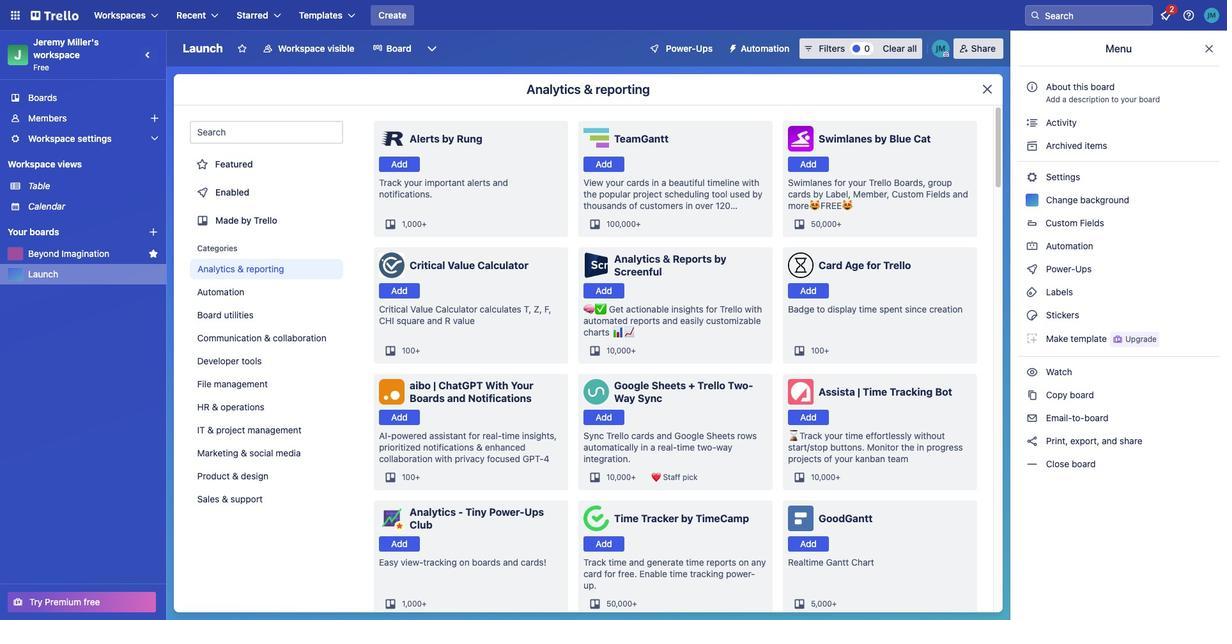 Task type: vqa. For each thing, say whether or not it's contained in the screenshot.


Task type: locate. For each thing, give the bounding box(es) containing it.
made
[[215, 215, 239, 226]]

cards up 'more😻free😻' on the top right
[[788, 189, 811, 199]]

starred
[[237, 10, 268, 20]]

fields down change background
[[1080, 217, 1105, 228]]

ups up labels link
[[1076, 263, 1092, 274]]

add up 🧠✅
[[596, 285, 612, 296]]

badge
[[788, 304, 815, 315]]

sm image inside the settings 'link'
[[1026, 171, 1039, 183]]

⌛track
[[788, 430, 823, 441]]

0 vertical spatial critical
[[410, 260, 445, 271]]

❤️ staff pick
[[651, 472, 698, 482]]

by inside swimlanes for your trello boards, group cards by label, member, custom fields and more😻free😻
[[814, 189, 824, 199]]

0 vertical spatial to
[[1112, 95, 1119, 104]]

0 vertical spatial your
[[8, 226, 27, 237]]

track for time tracker by timecamp
[[584, 557, 606, 568]]

power-
[[726, 568, 755, 579]]

tracking left 'power-'
[[690, 568, 724, 579]]

media
[[276, 448, 301, 458]]

time up enhanced
[[502, 430, 520, 441]]

boards up beyond
[[29, 226, 59, 237]]

get
[[609, 304, 624, 315]]

critical up square
[[410, 260, 445, 271]]

monitor
[[867, 442, 899, 453]]

add button up '⌛track' on the right
[[788, 410, 829, 425]]

| for assista
[[858, 386, 861, 398]]

time inside ai-powered assistant for real-time insights, prioritized notifications & enhanced collaboration with privacy focused gpt-4
[[502, 430, 520, 441]]

0 horizontal spatial board
[[198, 309, 222, 320]]

more😻free😻
[[788, 200, 854, 211]]

0 vertical spatial workspace
[[278, 43, 325, 54]]

collaboration inside ai-powered assistant for real-time insights, prioritized notifications & enhanced collaboration with privacy focused gpt-4
[[379, 453, 433, 464]]

1 on from the left
[[459, 557, 470, 568]]

calculator for critical value calculator
[[478, 260, 529, 271]]

description
[[1069, 95, 1110, 104]]

any
[[752, 557, 766, 568]]

automation button
[[723, 38, 797, 59]]

sm image inside 'power-ups' link
[[1026, 263, 1039, 276]]

0 horizontal spatial project
[[217, 424, 246, 435]]

value up square
[[410, 304, 433, 315]]

sync up automatically
[[584, 430, 604, 441]]

sm image inside email-to-board link
[[1026, 412, 1039, 424]]

enabled link
[[190, 180, 343, 205]]

1 vertical spatial board
[[198, 309, 222, 320]]

add up powered
[[391, 412, 408, 423]]

5 sm image from the top
[[1026, 366, 1039, 378]]

2 horizontal spatial a
[[1063, 95, 1067, 104]]

+ for analytics - tiny power-ups club
[[422, 599, 427, 609]]

1 1,000 + from the top
[[402, 219, 427, 229]]

your up popular
[[606, 177, 624, 188]]

board inside copy board link
[[1070, 389, 1094, 400]]

1 horizontal spatial to
[[1112, 95, 1119, 104]]

cards inside sync trello cards and google sheets rows automatically in a real-time two-way integration.
[[632, 430, 655, 441]]

google inside sync trello cards and google sheets rows automatically in a real-time two-way integration.
[[675, 430, 704, 441]]

1 vertical spatial 1,000
[[402, 599, 422, 609]]

100 + down prioritized
[[402, 472, 420, 482]]

your inside track your important alerts and notifications.
[[404, 177, 422, 188]]

1 vertical spatial custom
[[1046, 217, 1078, 228]]

sm image inside watch link
[[1026, 366, 1039, 378]]

0 horizontal spatial boards
[[28, 92, 57, 103]]

in down scheduling
[[686, 200, 693, 211]]

2 1,000 + from the top
[[402, 599, 427, 609]]

0 vertical spatial a
[[1063, 95, 1067, 104]]

enabled
[[215, 187, 249, 198]]

add button for analytics - tiny power-ups club
[[379, 536, 420, 552]]

trello up customizable on the right bottom
[[720, 304, 743, 315]]

sm image for activity
[[1026, 116, 1039, 129]]

sm image for copy board
[[1026, 389, 1039, 401]]

1 horizontal spatial fields
[[1080, 217, 1105, 228]]

google up two- on the bottom of the page
[[675, 430, 704, 441]]

upgrade button
[[1110, 332, 1160, 347]]

0 horizontal spatial the
[[584, 189, 597, 199]]

power-ups inside button
[[666, 43, 713, 54]]

|
[[433, 380, 436, 391], [858, 386, 861, 398]]

in inside sync trello cards and google sheets rows automatically in a real-time two-way integration.
[[641, 442, 648, 453]]

1 horizontal spatial custom
[[1046, 217, 1078, 228]]

track inside track your important alerts and notifications.
[[379, 177, 402, 188]]

0 vertical spatial reports
[[630, 315, 660, 326]]

10,000
[[607, 346, 631, 355], [607, 472, 631, 482], [811, 472, 836, 482]]

design
[[241, 471, 269, 481]]

add button up 🧠✅
[[584, 283, 625, 299]]

calculator inside critical value calculator calculates t, z, f, chi square and r value
[[436, 304, 477, 315]]

0 vertical spatial value
[[448, 260, 475, 271]]

value up critical value calculator calculates t, z, f, chi square and r value
[[448, 260, 475, 271]]

spent
[[880, 304, 903, 315]]

launch down beyond
[[28, 269, 58, 279]]

100 +
[[402, 346, 420, 355], [811, 346, 829, 355], [402, 472, 420, 482]]

cards inside view your cards in a beautiful timeline with the popular project scheduling tool used by thousands of customers in over 120 countries.
[[627, 177, 650, 188]]

0 horizontal spatial automation link
[[190, 282, 343, 302]]

alerts
[[410, 133, 440, 144]]

file
[[198, 378, 212, 389]]

collaboration down board utilities link
[[273, 332, 327, 343]]

0 horizontal spatial tracking
[[423, 557, 457, 568]]

workspace inside popup button
[[28, 133, 75, 144]]

time up free.
[[609, 557, 627, 568]]

add button for google sheets + trello two- way sync
[[584, 410, 625, 425]]

workspace down templates
[[278, 43, 325, 54]]

0 vertical spatial with
[[742, 177, 760, 188]]

workspace
[[33, 49, 80, 60]]

launch inside text box
[[183, 42, 223, 55]]

and inside aibo | chatgpt with your boards and notifications
[[447, 393, 466, 404]]

add button for time tracker by timecamp
[[584, 536, 625, 552]]

insights,
[[522, 430, 557, 441]]

2 vertical spatial power-
[[489, 506, 525, 518]]

by right used
[[753, 189, 763, 199]]

100 for card age for trello
[[811, 346, 825, 355]]

100 down the badge
[[811, 346, 825, 355]]

1 horizontal spatial 50,000 +
[[811, 219, 842, 229]]

archived items
[[1044, 140, 1108, 151]]

project down hr & operations
[[217, 424, 246, 435]]

2 horizontal spatial ups
[[1076, 263, 1092, 274]]

ups inside button
[[696, 43, 713, 54]]

realtime gantt chart
[[788, 557, 874, 568]]

ai-
[[379, 430, 391, 441]]

assistant
[[430, 430, 466, 441]]

+
[[422, 219, 427, 229], [636, 219, 641, 229], [837, 219, 842, 229], [415, 346, 420, 355], [631, 346, 636, 355], [825, 346, 829, 355], [689, 380, 695, 391], [415, 472, 420, 482], [631, 472, 636, 482], [836, 472, 841, 482], [422, 599, 427, 609], [632, 599, 637, 609], [832, 599, 837, 609]]

0 vertical spatial management
[[214, 378, 268, 389]]

the inside ⌛track your time effortlessly without start/stop buttons.  monitor the in progress projects of your kanban team
[[901, 442, 915, 453]]

your inside swimlanes for your trello boards, group cards by label, member, custom fields and more😻free😻
[[849, 177, 867, 188]]

custom
[[892, 189, 924, 199], [1046, 217, 1078, 228]]

your inside aibo | chatgpt with your boards and notifications
[[511, 380, 534, 391]]

boards up members
[[28, 92, 57, 103]]

0 vertical spatial custom
[[892, 189, 924, 199]]

pick
[[683, 472, 698, 482]]

templates
[[299, 10, 343, 20]]

add button for analytics & reports by screenful
[[584, 283, 625, 299]]

workspace for workspace settings
[[28, 133, 75, 144]]

swimlanes inside swimlanes for your trello boards, group cards by label, member, custom fields and more😻free😻
[[788, 177, 832, 188]]

the inside view your cards in a beautiful timeline with the popular project scheduling tool used by thousands of customers in over 120 countries.
[[584, 189, 597, 199]]

view your cards in a beautiful timeline with the popular project scheduling tool used by thousands of customers in over 120 countries.
[[584, 177, 763, 222]]

a
[[1063, 95, 1067, 104], [662, 177, 667, 188], [651, 442, 656, 453]]

0 vertical spatial 1,000 +
[[402, 219, 427, 229]]

board left utilities
[[198, 309, 222, 320]]

1 horizontal spatial analytics & reporting
[[527, 82, 650, 97]]

0 horizontal spatial track
[[379, 177, 402, 188]]

1 horizontal spatial collaboration
[[379, 453, 433, 464]]

add button up card
[[584, 536, 625, 552]]

4
[[544, 453, 550, 464]]

1 vertical spatial collaboration
[[379, 453, 433, 464]]

1 horizontal spatial automation
[[741, 43, 790, 54]]

automation inside button
[[741, 43, 790, 54]]

in right automatically
[[641, 442, 648, 453]]

badge to display time spent since creation
[[788, 304, 963, 315]]

1 vertical spatial reports
[[707, 557, 736, 568]]

0 horizontal spatial collaboration
[[273, 332, 327, 343]]

table
[[28, 180, 50, 191]]

time right generate
[[686, 557, 704, 568]]

sm image inside print, export, and share link
[[1026, 435, 1039, 448]]

real- up enhanced
[[483, 430, 502, 441]]

developer tools
[[198, 355, 262, 366]]

board
[[1091, 81, 1115, 92], [1139, 95, 1160, 104], [1070, 389, 1094, 400], [1085, 412, 1109, 423], [1072, 458, 1096, 469]]

tracking
[[423, 557, 457, 568], [690, 568, 724, 579]]

0 vertical spatial google
[[614, 380, 649, 391]]

track your important alerts and notifications.
[[379, 177, 508, 199]]

2 1,000 from the top
[[402, 599, 422, 609]]

50,000 + down 'more😻free😻' on the top right
[[811, 219, 842, 229]]

sm image inside copy board link
[[1026, 389, 1039, 401]]

stickers link
[[1018, 305, 1220, 325]]

0 horizontal spatial |
[[433, 380, 436, 391]]

1,000 for analytics - tiny power-ups club
[[402, 599, 422, 609]]

add button up powered
[[379, 410, 420, 425]]

sm image for email-to-board
[[1026, 412, 1039, 424]]

add button up realtime
[[788, 536, 829, 552]]

add button up easy
[[379, 536, 420, 552]]

sm image inside the activity link
[[1026, 116, 1039, 129]]

all
[[908, 43, 917, 54]]

1 vertical spatial automation link
[[190, 282, 343, 302]]

1,000 down view-
[[402, 599, 422, 609]]

trello inside google sheets + trello two- way sync
[[698, 380, 726, 391]]

1 vertical spatial boards
[[472, 557, 501, 568]]

50,000 + down free.
[[607, 599, 637, 609]]

sm image for power-ups
[[1026, 263, 1039, 276]]

for inside 🧠✅ get actionable insights for trello with automated reports and easily customizable charts 📊📈
[[706, 304, 718, 315]]

1 vertical spatial workspace
[[28, 133, 75, 144]]

for up privacy
[[469, 430, 480, 441]]

1 horizontal spatial boards
[[410, 393, 445, 404]]

add up '⌛track' on the right
[[800, 412, 817, 423]]

of
[[629, 200, 638, 211], [824, 453, 833, 464]]

0 horizontal spatial calculator
[[436, 304, 477, 315]]

reporting up board utilities link
[[246, 263, 284, 274]]

workspace for workspace visible
[[278, 43, 325, 54]]

with up customizable on the right bottom
[[745, 304, 762, 315]]

for inside swimlanes for your trello boards, group cards by label, member, custom fields and more😻free😻
[[835, 177, 846, 188]]

hr
[[198, 401, 210, 412]]

sm image for stickers
[[1026, 309, 1039, 322]]

sync right way
[[638, 393, 663, 404]]

a down about
[[1063, 95, 1067, 104]]

6 sm image from the top
[[1026, 389, 1039, 401]]

board inside close board link
[[1072, 458, 1096, 469]]

1 horizontal spatial calculator
[[478, 260, 529, 271]]

1 horizontal spatial sync
[[638, 393, 663, 404]]

1 horizontal spatial reports
[[707, 557, 736, 568]]

value inside critical value calculator calculates t, z, f, chi square and r value
[[410, 304, 433, 315]]

0 vertical spatial calculator
[[478, 260, 529, 271]]

workspace inside button
[[278, 43, 325, 54]]

1 horizontal spatial value
[[448, 260, 475, 271]]

& for analytics & reporting link
[[238, 263, 244, 274]]

custom inside swimlanes for your trello boards, group cards by label, member, custom fields and more😻free😻
[[892, 189, 924, 199]]

1 horizontal spatial launch
[[183, 42, 223, 55]]

your up "member,"
[[849, 177, 867, 188]]

1 horizontal spatial sheets
[[707, 430, 735, 441]]

by right tracker at the bottom right of page
[[681, 513, 693, 524]]

a left the beautiful
[[662, 177, 667, 188]]

2 vertical spatial a
[[651, 442, 656, 453]]

workspaces button
[[86, 5, 166, 26]]

by inside the analytics & reports by screenful
[[715, 253, 727, 265]]

by right the "reports"
[[715, 253, 727, 265]]

trello up "member,"
[[869, 177, 892, 188]]

0 vertical spatial boards
[[28, 92, 57, 103]]

add up square
[[391, 285, 408, 296]]

settings
[[78, 133, 112, 144]]

on inside track time and generate time reports on any card for free. enable time tracking power- up.
[[739, 557, 749, 568]]

jeremy miller (jeremymiller198) image
[[1204, 8, 1220, 23]]

+ for analytics & reports by screenful
[[631, 346, 636, 355]]

utilities
[[224, 309, 254, 320]]

+ up "assista"
[[825, 346, 829, 355]]

your up the activity link
[[1121, 95, 1137, 104]]

4 sm image from the top
[[1026, 309, 1039, 322]]

boards
[[28, 92, 57, 103], [410, 393, 445, 404]]

file management
[[198, 378, 268, 389]]

swimlanes for your trello boards, group cards by label, member, custom fields and more😻free😻
[[788, 177, 968, 211]]

0 horizontal spatial sync
[[584, 430, 604, 441]]

add up card
[[596, 538, 612, 549]]

2 sm image from the top
[[1026, 240, 1039, 253]]

+ for assista | time tracking bot
[[836, 472, 841, 482]]

of inside ⌛track your time effortlessly without start/stop buttons.  monitor the in progress projects of your kanban team
[[824, 453, 833, 464]]

sm image inside labels link
[[1026, 286, 1039, 299]]

2 on from the left
[[739, 557, 749, 568]]

sm image inside close board link
[[1026, 458, 1039, 471]]

sm image inside archived items link
[[1026, 139, 1039, 152]]

two-
[[728, 380, 753, 391]]

100 + down square
[[402, 346, 420, 355]]

1 horizontal spatial board
[[387, 43, 412, 54]]

1 vertical spatial 1,000 +
[[402, 599, 427, 609]]

0 vertical spatial board
[[387, 43, 412, 54]]

50,000
[[811, 219, 837, 229], [607, 599, 632, 609]]

0 horizontal spatial automation
[[198, 286, 245, 297]]

1 vertical spatial sheets
[[707, 430, 735, 441]]

add button down way
[[584, 410, 625, 425]]

10,000 for analytics & reports by screenful
[[607, 346, 631, 355]]

featured link
[[190, 152, 343, 177]]

0 vertical spatial launch
[[183, 42, 223, 55]]

+ down square
[[415, 346, 420, 355]]

0 vertical spatial reporting
[[596, 82, 650, 97]]

important
[[425, 177, 465, 188]]

for
[[835, 177, 846, 188], [867, 260, 881, 271], [706, 304, 718, 315], [469, 430, 480, 441], [604, 568, 616, 579]]

1 horizontal spatial on
[[739, 557, 749, 568]]

+ down prioritized
[[415, 472, 420, 482]]

track inside track time and generate time reports on any card for free. enable time tracking power- up.
[[584, 557, 606, 568]]

0 vertical spatial automation
[[741, 43, 790, 54]]

50,000 down 'more😻free😻' on the top right
[[811, 219, 837, 229]]

100 down prioritized
[[402, 472, 415, 482]]

custom down boards,
[[892, 189, 924, 199]]

10,000 down 📊📈
[[607, 346, 631, 355]]

1 horizontal spatial reporting
[[596, 82, 650, 97]]

100 + for card age for trello
[[811, 346, 829, 355]]

2 notifications image
[[1158, 8, 1174, 23]]

focused
[[487, 453, 520, 464]]

7 sm image from the top
[[1026, 412, 1039, 424]]

trello up automatically
[[607, 430, 629, 441]]

time left spent
[[859, 304, 877, 315]]

1,000 + down view-
[[402, 599, 427, 609]]

& for it & project management link
[[208, 424, 214, 435]]

to inside "about this board add a description to your board"
[[1112, 95, 1119, 104]]

product
[[198, 471, 230, 481]]

| inside aibo | chatgpt with your boards and notifications
[[433, 380, 436, 391]]

fields down group
[[926, 189, 951, 199]]

+ for card age for trello
[[825, 346, 829, 355]]

0 vertical spatial fields
[[926, 189, 951, 199]]

1 vertical spatial of
[[824, 453, 833, 464]]

8 sm image from the top
[[1026, 435, 1039, 448]]

support
[[231, 494, 263, 504]]

0 horizontal spatial reports
[[630, 315, 660, 326]]

cards
[[627, 177, 650, 188], [788, 189, 811, 199], [632, 430, 655, 441]]

1 horizontal spatial real-
[[658, 442, 677, 453]]

100 + up "assista"
[[811, 346, 829, 355]]

team
[[888, 453, 909, 464]]

board down export,
[[1072, 458, 1096, 469]]

0 vertical spatial boards
[[29, 226, 59, 237]]

0 vertical spatial power-ups
[[666, 43, 713, 54]]

0 horizontal spatial value
[[410, 304, 433, 315]]

2 vertical spatial with
[[435, 453, 452, 464]]

add button up square
[[379, 283, 420, 299]]

boards down analytics - tiny power-ups club
[[472, 557, 501, 568]]

+ down free.
[[632, 599, 637, 609]]

0 vertical spatial 50,000
[[811, 219, 837, 229]]

power- inside button
[[666, 43, 696, 54]]

sm image
[[723, 38, 741, 56], [1026, 116, 1039, 129], [1026, 171, 1039, 183], [1026, 263, 1039, 276], [1026, 332, 1039, 345], [1026, 458, 1039, 471]]

0 vertical spatial swimlanes
[[819, 133, 873, 144]]

management up operations
[[214, 378, 268, 389]]

cards inside swimlanes for your trello boards, group cards by label, member, custom fields and more😻free😻
[[788, 189, 811, 199]]

0 vertical spatial project
[[633, 189, 662, 199]]

1 vertical spatial reporting
[[246, 263, 284, 274]]

by inside view your cards in a beautiful timeline with the popular project scheduling tool used by thousands of customers in over 120 countries.
[[753, 189, 763, 199]]

add up easy
[[391, 538, 408, 549]]

0 vertical spatial power-
[[666, 43, 696, 54]]

sheets up sync trello cards and google sheets rows automatically in a real-time two-way integration.
[[652, 380, 686, 391]]

1 horizontal spatial google
[[675, 430, 704, 441]]

sm image for archived items
[[1026, 139, 1039, 152]]

hr & operations
[[198, 401, 265, 412]]

collaboration down prioritized
[[379, 453, 433, 464]]

3 sm image from the top
[[1026, 286, 1039, 299]]

workspace down members
[[28, 133, 75, 144]]

boards down aibo on the left bottom
[[410, 393, 445, 404]]

critical inside critical value calculator calculates t, z, f, chi square and r value
[[379, 304, 408, 315]]

50,000 + for time tracker by timecamp
[[607, 599, 637, 609]]

0
[[864, 43, 870, 54]]

add inside "about this board add a description to your board"
[[1046, 95, 1061, 104]]

analytics & reporting
[[527, 82, 650, 97], [198, 263, 284, 274]]

in inside ⌛track your time effortlessly without start/stop buttons.  monitor the in progress projects of your kanban team
[[917, 442, 924, 453]]

file management link
[[190, 374, 343, 394]]

sm image for print, export, and share
[[1026, 435, 1039, 448]]

2 horizontal spatial power-
[[1046, 263, 1076, 274]]

calculator up the value
[[436, 304, 477, 315]]

Board name text field
[[176, 38, 229, 59]]

a inside view your cards in a beautiful timeline with the popular project scheduling tool used by thousands of customers in over 120 countries.
[[662, 177, 667, 188]]

notifications.
[[379, 189, 432, 199]]

add button for teamgantt
[[584, 157, 625, 172]]

1 1,000 from the top
[[402, 219, 422, 229]]

create
[[378, 10, 407, 20]]

time left tracking
[[863, 386, 888, 398]]

workspace up table
[[8, 159, 55, 169]]

collaboration
[[273, 332, 327, 343], [379, 453, 433, 464]]

+ down notifications.
[[422, 219, 427, 229]]

add button for critical value calculator
[[379, 283, 420, 299]]

0 horizontal spatial power-
[[489, 506, 525, 518]]

10,000 + for analytics & reports by screenful
[[607, 346, 636, 355]]

beyond imagination link
[[28, 247, 143, 260]]

a inside "about this board add a description to your board"
[[1063, 95, 1067, 104]]

10,000 +
[[607, 346, 636, 355], [607, 472, 636, 482], [811, 472, 841, 482]]

1 sm image from the top
[[1026, 139, 1039, 152]]

cards up automatically
[[632, 430, 655, 441]]

& inside the analytics & reports by screenful
[[663, 253, 670, 265]]

0 horizontal spatial to
[[817, 304, 825, 315]]

2 vertical spatial cards
[[632, 430, 655, 441]]

calendar
[[28, 201, 65, 212]]

to
[[1112, 95, 1119, 104], [817, 304, 825, 315]]

add for time tracker by timecamp
[[596, 538, 612, 549]]

0 vertical spatial of
[[629, 200, 638, 211]]

add up view
[[596, 159, 612, 169]]

sync trello cards and google sheets rows automatically in a real-time two-way integration.
[[584, 430, 757, 464]]

0 horizontal spatial 50,000 +
[[607, 599, 637, 609]]

by up 'more😻free😻' on the top right
[[814, 189, 824, 199]]

calculator for critical value calculator calculates t, z, f, chi square and r value
[[436, 304, 477, 315]]

1 vertical spatial time
[[614, 513, 639, 524]]

custom down change
[[1046, 217, 1078, 228]]

add button for card age for trello
[[788, 283, 829, 299]]

add up the badge
[[800, 285, 817, 296]]

0 vertical spatial 50,000 +
[[811, 219, 842, 229]]

1 vertical spatial swimlanes
[[788, 177, 832, 188]]

1 vertical spatial with
[[745, 304, 762, 315]]

sm image for settings
[[1026, 171, 1039, 183]]

actionable
[[626, 304, 669, 315]]

track for alerts by rung
[[379, 177, 402, 188]]

sync inside sync trello cards and google sheets rows automatically in a real-time two-way integration.
[[584, 430, 604, 441]]

+ for critical value calculator
[[415, 346, 420, 355]]

1 horizontal spatial boards
[[472, 557, 501, 568]]

100,000
[[607, 219, 636, 229]]

menu
[[1106, 43, 1132, 54]]

0 vertical spatial cards
[[627, 177, 650, 188]]

copy board
[[1044, 389, 1094, 400]]

add up automatically
[[596, 412, 612, 423]]

0 horizontal spatial launch
[[28, 269, 58, 279]]

1 horizontal spatial tracking
[[690, 568, 724, 579]]

0 horizontal spatial sheets
[[652, 380, 686, 391]]

add
[[1046, 95, 1061, 104], [391, 159, 408, 169], [596, 159, 612, 169], [800, 159, 817, 169], [391, 285, 408, 296], [596, 285, 612, 296], [800, 285, 817, 296], [391, 412, 408, 423], [596, 412, 612, 423], [800, 412, 817, 423], [391, 538, 408, 549], [596, 538, 612, 549], [800, 538, 817, 549]]

a for add
[[1063, 95, 1067, 104]]

ups inside analytics - tiny power-ups club
[[525, 506, 544, 518]]

+ down gantt
[[832, 599, 837, 609]]

sm image
[[1026, 139, 1039, 152], [1026, 240, 1039, 253], [1026, 286, 1039, 299], [1026, 309, 1039, 322], [1026, 366, 1039, 378], [1026, 389, 1039, 401], [1026, 412, 1039, 424], [1026, 435, 1039, 448]]

board inside board utilities link
[[198, 309, 222, 320]]

0 horizontal spatial google
[[614, 380, 649, 391]]

10,000 + down 📊📈
[[607, 346, 636, 355]]

easily
[[680, 315, 704, 326]]

club
[[410, 519, 433, 531]]

on up 'power-'
[[739, 557, 749, 568]]

1 horizontal spatial track
[[584, 557, 606, 568]]

add up realtime
[[800, 538, 817, 549]]

1 vertical spatial ups
[[1076, 263, 1092, 274]]

enhanced
[[485, 442, 526, 453]]

add down about
[[1046, 95, 1061, 104]]

sm image inside stickers link
[[1026, 309, 1039, 322]]

member,
[[853, 189, 890, 199]]

add button for assista | time tracking bot
[[788, 410, 829, 425]]

board up to-
[[1070, 389, 1094, 400]]



Task type: describe. For each thing, give the bounding box(es) containing it.
your boards with 2 items element
[[8, 224, 129, 240]]

add for assista | time tracking bot
[[800, 412, 817, 423]]

way
[[717, 442, 733, 453]]

| for aibo
[[433, 380, 436, 391]]

this member is an admin of this board. image
[[943, 52, 949, 58]]

buttons.
[[831, 442, 865, 453]]

analytics inside the analytics & reports by screenful
[[614, 253, 661, 265]]

about this board add a description to your board
[[1046, 81, 1160, 104]]

of inside view your cards in a beautiful timeline with the popular project scheduling tool used by thousands of customers in over 120 countries.
[[629, 200, 638, 211]]

enable
[[640, 568, 667, 579]]

marketing & social media
[[198, 448, 301, 458]]

board up the activity link
[[1139, 95, 1160, 104]]

trello inside 🧠✅ get actionable insights for trello with automated reports and easily customizable charts 📊📈
[[720, 304, 743, 315]]

& for product & design link
[[233, 471, 239, 481]]

since
[[905, 304, 927, 315]]

google inside google sheets + trello two- way sync
[[614, 380, 649, 391]]

for inside track time and generate time reports on any card for free. enable time tracking power- up.
[[604, 568, 616, 579]]

add for analytics - tiny power-ups club
[[391, 538, 408, 549]]

& for the sales & support link
[[222, 494, 228, 504]]

with
[[485, 380, 509, 391]]

& for communication & collaboration link
[[265, 332, 271, 343]]

made by trello link
[[190, 208, 343, 233]]

automatically
[[584, 442, 639, 453]]

labels
[[1044, 286, 1073, 297]]

100 + for aibo | chatgpt with your boards and notifications
[[402, 472, 420, 482]]

aibo | chatgpt with your boards and notifications
[[410, 380, 534, 404]]

sm image for watch
[[1026, 366, 1039, 378]]

free
[[33, 63, 49, 72]]

for inside ai-powered assistant for real-time insights, prioritized notifications & enhanced collaboration with privacy focused gpt-4
[[469, 430, 480, 441]]

background
[[1081, 194, 1130, 205]]

tools
[[242, 355, 262, 366]]

10,000 down integration.
[[607, 472, 631, 482]]

fields inside swimlanes for your trello boards, group cards by label, member, custom fields and more😻free😻
[[926, 189, 951, 199]]

card
[[819, 260, 843, 271]]

by left blue in the top right of the page
[[875, 133, 887, 144]]

add button for alerts by rung
[[379, 157, 420, 172]]

workspace settings
[[28, 133, 112, 144]]

boards link
[[0, 88, 166, 108]]

track time and generate time reports on any card for free. enable time tracking power- up.
[[584, 557, 766, 591]]

r
[[445, 315, 451, 326]]

effortlessly
[[866, 430, 912, 441]]

⌛track your time effortlessly without start/stop buttons.  monitor the in progress projects of your kanban team
[[788, 430, 963, 464]]

activity link
[[1018, 113, 1220, 133]]

email-to-board
[[1044, 412, 1109, 423]]

0 vertical spatial tracking
[[423, 557, 457, 568]]

10,000 for assista | time tracking bot
[[811, 472, 836, 482]]

by right "made"
[[241, 215, 252, 226]]

sm image for automation
[[1026, 240, 1039, 253]]

your inside view your cards in a beautiful timeline with the popular project scheduling tool used by thousands of customers in over 120 countries.
[[606, 177, 624, 188]]

primary element
[[0, 0, 1227, 31]]

sm image for close board
[[1026, 458, 1039, 471]]

and inside 🧠✅ get actionable insights for trello with automated reports and easily customizable charts 📊📈
[[663, 315, 678, 326]]

and inside swimlanes for your trello boards, group cards by label, member, custom fields and more😻free😻
[[953, 189, 968, 199]]

integration.
[[584, 453, 631, 464]]

time down generate
[[670, 568, 688, 579]]

product & design
[[198, 471, 269, 481]]

add button for swimlanes by blue cat
[[788, 157, 829, 172]]

add button for aibo | chatgpt with your boards and notifications
[[379, 410, 420, 425]]

1,000 for alerts by rung
[[402, 219, 422, 229]]

and inside critical value calculator calculates t, z, f, chi square and r value
[[427, 315, 443, 326]]

+ left ❤️
[[631, 472, 636, 482]]

insights
[[672, 304, 704, 315]]

sheets inside google sheets + trello two- way sync
[[652, 380, 686, 391]]

add for alerts by rung
[[391, 159, 408, 169]]

progress
[[927, 442, 963, 453]]

1 vertical spatial power-
[[1046, 263, 1076, 274]]

Search text field
[[190, 121, 343, 144]]

critical for critical value calculator
[[410, 260, 445, 271]]

100 + for critical value calculator
[[402, 346, 420, 355]]

tracking inside track time and generate time reports on any card for free. enable time tracking power- up.
[[690, 568, 724, 579]]

prioritized
[[379, 442, 421, 453]]

1 vertical spatial project
[[217, 424, 246, 435]]

time inside sync trello cards and google sheets rows automatically in a real-time two-way integration.
[[677, 442, 695, 453]]

with inside ai-powered assistant for real-time insights, prioritized notifications & enhanced collaboration with privacy focused gpt-4
[[435, 453, 452, 464]]

alerts
[[467, 177, 490, 188]]

screenful
[[614, 266, 662, 277]]

scheduling
[[665, 189, 710, 199]]

customize views image
[[426, 42, 438, 55]]

analytics - tiny power-ups club
[[410, 506, 544, 531]]

share
[[972, 43, 996, 54]]

the for assista | time tracking bot
[[901, 442, 915, 453]]

add for card age for trello
[[800, 285, 817, 296]]

sm image inside automation button
[[723, 38, 741, 56]]

two-
[[697, 442, 717, 453]]

value for critical value calculator calculates t, z, f, chi square and r value
[[410, 304, 433, 315]]

activity
[[1044, 117, 1077, 128]]

+ inside google sheets + trello two- way sync
[[689, 380, 695, 391]]

launch link
[[28, 268, 159, 281]]

1 vertical spatial power-ups
[[1044, 263, 1095, 274]]

open information menu image
[[1183, 9, 1195, 22]]

100 for aibo | chatgpt with your boards and notifications
[[402, 472, 415, 482]]

starred icon image
[[148, 249, 159, 259]]

jeremy miller (jeremymiller198) image
[[932, 40, 950, 58]]

reports inside 🧠✅ get actionable insights for trello with automated reports and easily customizable charts 📊📈
[[630, 315, 660, 326]]

your down buttons.
[[835, 453, 853, 464]]

custom inside custom fields button
[[1046, 217, 1078, 228]]

50,000 for time tracker by timecamp
[[607, 599, 632, 609]]

+ for time tracker by timecamp
[[632, 599, 637, 609]]

+ for alerts by rung
[[422, 219, 427, 229]]

1,000 + for analytics - tiny power-ups club
[[402, 599, 427, 609]]

+ for aibo | chatgpt with your boards and notifications
[[415, 472, 420, 482]]

power- inside analytics - tiny power-ups club
[[489, 506, 525, 518]]

0 vertical spatial analytics & reporting
[[527, 82, 650, 97]]

add for goodgantt
[[800, 538, 817, 549]]

0 horizontal spatial time
[[614, 513, 639, 524]]

boards inside aibo | chatgpt with your boards and notifications
[[410, 393, 445, 404]]

email-
[[1046, 412, 1072, 423]]

with inside 🧠✅ get actionable insights for trello with automated reports and easily customizable charts 📊📈
[[745, 304, 762, 315]]

add board image
[[148, 227, 159, 237]]

sheets inside sync trello cards and google sheets rows automatically in a real-time two-way integration.
[[707, 430, 735, 441]]

+ for swimlanes by blue cat
[[837, 219, 842, 229]]

1 horizontal spatial automation link
[[1018, 236, 1220, 256]]

0 horizontal spatial reporting
[[246, 263, 284, 274]]

critical value calculator calculates t, z, f, chi square and r value
[[379, 304, 551, 326]]

board utilities
[[198, 309, 254, 320]]

add for swimlanes by blue cat
[[800, 159, 817, 169]]

for right age
[[867, 260, 881, 271]]

board for board utilities
[[198, 309, 222, 320]]

board up description at the right of page
[[1091, 81, 1115, 92]]

1 vertical spatial to
[[817, 304, 825, 315]]

card
[[584, 568, 602, 579]]

50,000 + for swimlanes by blue cat
[[811, 219, 842, 229]]

120
[[716, 200, 731, 211]]

5,000 +
[[811, 599, 837, 609]]

hr & operations link
[[190, 397, 343, 417]]

50,000 for swimlanes by blue cat
[[811, 219, 837, 229]]

critical for critical value calculator calculates t, z, f, chi square and r value
[[379, 304, 408, 315]]

notifications
[[423, 442, 474, 453]]

assista | time tracking bot
[[819, 386, 953, 398]]

social
[[250, 448, 274, 458]]

sm image for labels
[[1026, 286, 1039, 299]]

it & project management
[[198, 424, 302, 435]]

upgrade
[[1126, 334, 1157, 344]]

0 vertical spatial time
[[863, 386, 888, 398]]

trello inside sync trello cards and google sheets rows automatically in a real-time two-way integration.
[[607, 430, 629, 441]]

make template
[[1044, 333, 1107, 344]]

try
[[29, 596, 42, 607]]

board for board
[[387, 43, 412, 54]]

change
[[1046, 194, 1078, 205]]

add for critical value calculator
[[391, 285, 408, 296]]

+ for goodgantt
[[832, 599, 837, 609]]

2 horizontal spatial automation
[[1044, 240, 1094, 251]]

your up buttons.
[[825, 430, 843, 441]]

trello inside swimlanes for your trello boards, group cards by label, member, custom fields and more😻free😻
[[869, 177, 892, 188]]

+ for teamgantt
[[636, 219, 641, 229]]

creation
[[930, 304, 963, 315]]

marketing
[[198, 448, 239, 458]]

100 for critical value calculator
[[402, 346, 415, 355]]

value
[[453, 315, 475, 326]]

real- inside ai-powered assistant for real-time insights, prioritized notifications & enhanced collaboration with privacy focused gpt-4
[[483, 430, 502, 441]]

reports
[[673, 253, 712, 265]]

workspace for workspace views
[[8, 159, 55, 169]]

cards for teamgantt
[[627, 177, 650, 188]]

a for in
[[662, 177, 667, 188]]

j
[[14, 47, 22, 62]]

& inside ai-powered assistant for real-time insights, prioritized notifications & enhanced collaboration with privacy focused gpt-4
[[476, 442, 483, 453]]

search image
[[1031, 10, 1041, 20]]

customizable
[[706, 315, 761, 326]]

and inside track time and generate time reports on any card for free. enable time tracking power- up.
[[629, 557, 645, 568]]

0 horizontal spatial boards
[[29, 226, 59, 237]]

real- inside sync trello cards and google sheets rows automatically in a real-time two-way integration.
[[658, 442, 677, 453]]

🧠✅
[[584, 304, 607, 315]]

and inside print, export, and share link
[[1102, 435, 1118, 446]]

1 vertical spatial management
[[248, 424, 302, 435]]

add for google sheets + trello two- way sync
[[596, 412, 612, 423]]

board link
[[365, 38, 419, 59]]

add button for goodgantt
[[788, 536, 829, 552]]

swimlanes for swimlanes for your trello boards, group cards by label, member, custom fields and more😻free😻
[[788, 177, 832, 188]]

archived items link
[[1018, 136, 1220, 156]]

beyond imagination
[[28, 248, 109, 259]]

create button
[[371, 5, 414, 26]]

your inside your boards with 2 items element
[[8, 226, 27, 237]]

add for aibo | chatgpt with your boards and notifications
[[391, 412, 408, 423]]

0 horizontal spatial analytics & reporting
[[198, 263, 284, 274]]

jeremy
[[33, 36, 65, 47]]

and inside track your important alerts and notifications.
[[493, 177, 508, 188]]

the for teamgantt
[[584, 189, 597, 199]]

categories
[[198, 244, 238, 253]]

add for analytics & reports by screenful
[[596, 285, 612, 296]]

with inside view your cards in a beautiful timeline with the popular project scheduling tool used by thousands of customers in over 120 countries.
[[742, 177, 760, 188]]

analytics & reports by screenful
[[614, 253, 727, 277]]

& for the hr & operations link
[[212, 401, 219, 412]]

sm image for make template
[[1026, 332, 1039, 345]]

stickers
[[1044, 309, 1080, 320]]

clear all
[[883, 43, 917, 54]]

label,
[[826, 189, 851, 199]]

board inside email-to-board link
[[1085, 412, 1109, 423]]

members
[[28, 113, 67, 123]]

0 vertical spatial collaboration
[[273, 332, 327, 343]]

in up customers
[[652, 177, 659, 188]]

10,000 + down integration.
[[607, 472, 636, 482]]

trello right age
[[884, 260, 911, 271]]

filters
[[819, 43, 845, 54]]

sync inside google sheets + trello two- way sync
[[638, 393, 663, 404]]

way
[[614, 393, 635, 404]]

back to home image
[[31, 5, 79, 26]]

items
[[1085, 140, 1108, 151]]

swimlanes by blue cat
[[819, 133, 931, 144]]

a inside sync trello cards and google sheets rows automatically in a real-time two-way integration.
[[651, 442, 656, 453]]

analytics inside analytics - tiny power-ups club
[[410, 506, 456, 518]]

swimlanes for swimlanes by blue cat
[[819, 133, 873, 144]]

f,
[[545, 304, 551, 315]]

Search field
[[1041, 6, 1153, 25]]

fields inside button
[[1080, 217, 1105, 228]]

realtime
[[788, 557, 824, 568]]

trello down enabled link
[[254, 215, 277, 226]]

and inside sync trello cards and google sheets rows automatically in a real-time two-way integration.
[[657, 430, 672, 441]]

clear
[[883, 43, 905, 54]]

reports inside track time and generate time reports on any card for free. enable time tracking power- up.
[[707, 557, 736, 568]]

10,000 + for assista | time tracking bot
[[811, 472, 841, 482]]

print, export, and share link
[[1018, 431, 1220, 451]]

sales & support
[[198, 494, 263, 504]]

& for marketing & social media link
[[241, 448, 247, 458]]

print,
[[1046, 435, 1068, 446]]

time inside ⌛track your time effortlessly without start/stop buttons.  monitor the in progress projects of your kanban team
[[846, 430, 864, 441]]

value for critical value calculator
[[448, 260, 475, 271]]

by left "rung"
[[442, 133, 454, 144]]

star or unstar board image
[[237, 43, 247, 54]]

projects
[[788, 453, 822, 464]]

1,000 + for alerts by rung
[[402, 219, 427, 229]]

5,000
[[811, 599, 832, 609]]

add for teamgantt
[[596, 159, 612, 169]]

project inside view your cards in a beautiful timeline with the popular project scheduling tool used by thousands of customers in over 120 countries.
[[633, 189, 662, 199]]

kanban
[[856, 453, 886, 464]]

cards for google sheets + trello two- way sync
[[632, 430, 655, 441]]

your inside "about this board add a description to your board"
[[1121, 95, 1137, 104]]

templates button
[[291, 5, 363, 26]]

goodgantt
[[819, 513, 873, 524]]

cards!
[[521, 557, 547, 568]]

workspace navigation collapse icon image
[[139, 46, 157, 64]]

rows
[[738, 430, 757, 441]]



